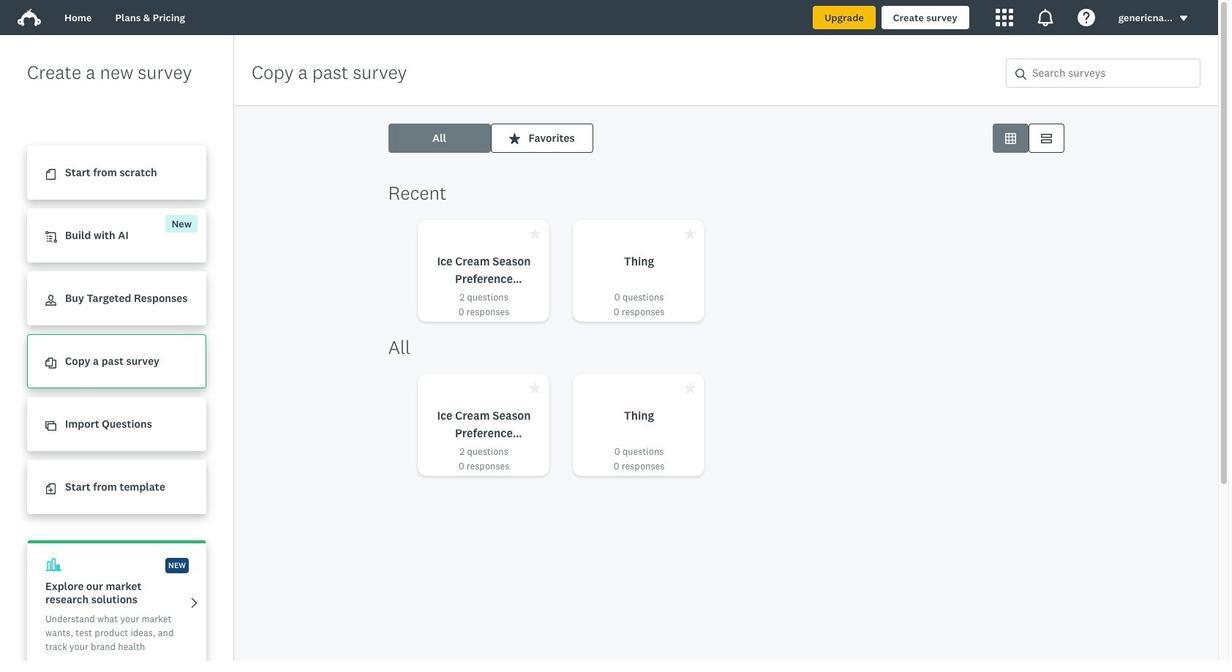 Task type: locate. For each thing, give the bounding box(es) containing it.
Search surveys field
[[1027, 59, 1200, 87]]

starfilled image
[[530, 228, 541, 239], [685, 228, 696, 239], [685, 383, 696, 394]]

grid image
[[1005, 133, 1016, 144]]

clone image
[[45, 421, 56, 432]]

chevronright image
[[189, 598, 200, 609]]

notification center icon image
[[1037, 9, 1055, 26]]

starfilled image
[[509, 133, 520, 144], [530, 383, 541, 394]]

dropdown arrow icon image
[[1179, 13, 1189, 24], [1180, 16, 1188, 21]]

0 horizontal spatial starfilled image
[[509, 133, 520, 144]]

documentplus image
[[45, 484, 56, 495]]

textboxmultiple image
[[1041, 133, 1052, 144]]

products icon image
[[996, 9, 1014, 26], [996, 9, 1014, 26]]

brand logo image
[[18, 6, 41, 29], [18, 9, 41, 26]]

1 horizontal spatial starfilled image
[[530, 383, 541, 394]]

user image
[[45, 295, 56, 306]]



Task type: describe. For each thing, give the bounding box(es) containing it.
0 vertical spatial starfilled image
[[509, 133, 520, 144]]

document image
[[45, 169, 56, 180]]

2 brand logo image from the top
[[18, 9, 41, 26]]

help icon image
[[1078, 9, 1095, 26]]

1 brand logo image from the top
[[18, 6, 41, 29]]

1 vertical spatial starfilled image
[[530, 383, 541, 394]]

documentclone image
[[45, 358, 56, 369]]

search image
[[1016, 69, 1027, 80]]



Task type: vqa. For each thing, say whether or not it's contained in the screenshot.
search recent surveys Text Box
no



